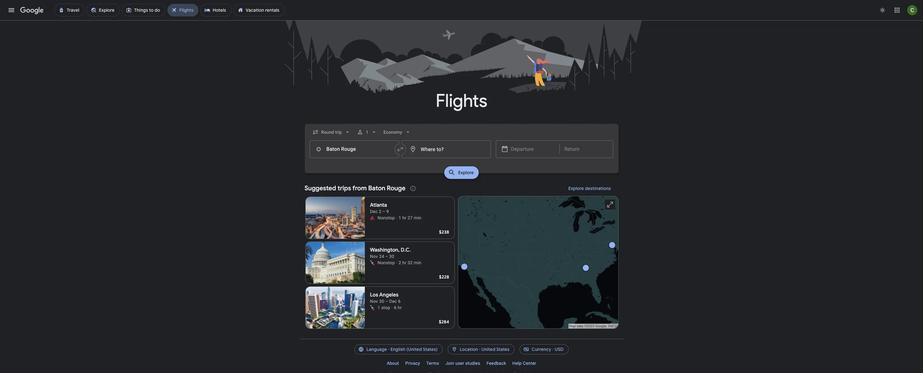 Task type: describe. For each thing, give the bounding box(es) containing it.
destinations
[[585, 186, 611, 192]]

united states
[[482, 347, 510, 353]]

min for atlanta
[[414, 216, 422, 221]]

studies
[[466, 361, 481, 366]]

american image for washington, d.c.
[[370, 261, 375, 266]]

explore for explore
[[458, 170, 474, 176]]

about link
[[384, 359, 402, 369]]

suggested trips from baton rouge region
[[305, 181, 619, 332]]

24 – 30
[[379, 254, 395, 259]]

atlanta dec 2 – 9
[[370, 202, 389, 214]]

1 hr 27 min
[[399, 216, 422, 221]]

english (united states)
[[391, 347, 438, 353]]

terms
[[427, 361, 439, 366]]

united
[[482, 347, 496, 353]]

hr for los angeles
[[398, 306, 402, 311]]

rouge
[[387, 185, 406, 193]]

change appearance image
[[876, 3, 891, 18]]

privacy link
[[402, 359, 423, 369]]

suggested trips from baton rouge
[[305, 185, 406, 193]]

nov for los
[[370, 299, 378, 304]]

27
[[408, 216, 413, 221]]

baton
[[368, 185, 386, 193]]

nov for washington,
[[370, 254, 378, 259]]

join
[[446, 361, 455, 366]]

delta image
[[370, 216, 375, 221]]

flights
[[436, 90, 488, 112]]

los angeles nov 30 – dec 6
[[370, 292, 401, 304]]

feedback link
[[484, 359, 510, 369]]

6 inside los angeles nov 30 – dec 6
[[398, 299, 401, 304]]

explore button
[[445, 167, 479, 179]]

 image inside the suggested trips from baton rouge region
[[392, 305, 393, 311]]

location
[[460, 347, 478, 353]]

Return text field
[[565, 141, 608, 158]]

angeles
[[380, 292, 399, 299]]

238 US dollars text field
[[439, 230, 450, 235]]

Flight search field
[[300, 124, 624, 181]]

284 US dollars text field
[[439, 320, 450, 325]]

feedback
[[487, 361, 506, 366]]

(united
[[407, 347, 422, 353]]

6 hr
[[394, 306, 402, 311]]

language
[[367, 347, 387, 353]]

help center
[[513, 361, 537, 366]]

trips
[[338, 185, 351, 193]]

from
[[353, 185, 367, 193]]

los
[[370, 292, 378, 299]]

english
[[391, 347, 406, 353]]



Task type: vqa. For each thing, say whether or not it's contained in the screenshot.
"30 – dec"
yes



Task type: locate. For each thing, give the bounding box(es) containing it.
suggested
[[305, 185, 336, 193]]

explore for explore destinations
[[569, 186, 584, 192]]

explore destinations button
[[561, 181, 619, 196]]

american image left "1 stop"
[[370, 306, 375, 311]]

1 vertical spatial 6
[[394, 306, 397, 311]]

nonstop for atlanta
[[378, 216, 395, 221]]

1
[[366, 130, 369, 135], [399, 216, 401, 221], [378, 306, 380, 311]]

0 horizontal spatial explore
[[458, 170, 474, 176]]

2 nonstop from the top
[[378, 261, 395, 266]]

None text field
[[310, 141, 399, 158]]

terms link
[[423, 359, 443, 369]]

0 vertical spatial hr
[[403, 216, 407, 221]]

30 – dec
[[379, 299, 397, 304]]

Departure text field
[[511, 141, 555, 158]]

about
[[387, 361, 399, 366]]

2 vertical spatial 1
[[378, 306, 380, 311]]

nov inside los angeles nov 30 – dec 6
[[370, 299, 378, 304]]

1 for 1
[[366, 130, 369, 135]]

 image for atlanta
[[396, 215, 398, 221]]

states)
[[423, 347, 438, 353]]

1 vertical spatial explore
[[569, 186, 584, 192]]

join user studies
[[446, 361, 481, 366]]

2 nov from the top
[[370, 299, 378, 304]]

None field
[[310, 127, 353, 138], [381, 127, 414, 138], [310, 127, 353, 138], [381, 127, 414, 138]]

min right 32 at the bottom left of page
[[414, 261, 422, 266]]

 image left 2
[[396, 260, 398, 266]]

0 vertical spatial 6
[[398, 299, 401, 304]]

0 vertical spatial american image
[[370, 261, 375, 266]]

1 vertical spatial american image
[[370, 306, 375, 311]]

min
[[414, 216, 422, 221], [414, 261, 422, 266]]

2 horizontal spatial 1
[[399, 216, 401, 221]]

6 up 6 hr at the bottom
[[398, 299, 401, 304]]

2 – 9
[[379, 209, 389, 214]]

help
[[513, 361, 522, 366]]

nonstop
[[378, 216, 395, 221], [378, 261, 395, 266]]

privacy
[[406, 361, 420, 366]]

hr for atlanta
[[403, 216, 407, 221]]

min for washington, d.c.
[[414, 261, 422, 266]]

main menu image
[[8, 6, 15, 14]]

1 vertical spatial min
[[414, 261, 422, 266]]

nov down washington,
[[370, 254, 378, 259]]

0 vertical spatial min
[[414, 216, 422, 221]]

1 min from the top
[[414, 216, 422, 221]]

0 vertical spatial  image
[[396, 215, 398, 221]]

d.c.
[[401, 247, 411, 254]]

1 american image from the top
[[370, 261, 375, 266]]

atlanta
[[370, 202, 387, 209]]

washington,
[[370, 247, 400, 254]]

user
[[456, 361, 465, 366]]

explore inside flight search field
[[458, 170, 474, 176]]

hr
[[403, 216, 407, 221], [403, 261, 407, 266], [398, 306, 402, 311]]

explore destinations
[[569, 186, 611, 192]]

2
[[399, 261, 401, 266]]

nov
[[370, 254, 378, 259], [370, 299, 378, 304]]

hr left 27
[[403, 216, 407, 221]]

Where to? text field
[[402, 141, 491, 158]]

1 vertical spatial nov
[[370, 299, 378, 304]]

states
[[497, 347, 510, 353]]

nonstop down 2 – 9
[[378, 216, 395, 221]]

228 US dollars text field
[[439, 275, 450, 280]]

1 vertical spatial nonstop
[[378, 261, 395, 266]]

hr right stop at the bottom
[[398, 306, 402, 311]]

nonstop for washington,
[[378, 261, 395, 266]]

0 horizontal spatial 1
[[366, 130, 369, 135]]

hr right 2
[[403, 261, 407, 266]]

1 button
[[355, 125, 380, 140]]

hr for washington, d.c.
[[403, 261, 407, 266]]

min right 27
[[414, 216, 422, 221]]

$228
[[439, 275, 450, 280]]

0 vertical spatial nonstop
[[378, 216, 395, 221]]

0 vertical spatial 1
[[366, 130, 369, 135]]

 image
[[392, 305, 393, 311]]

6
[[398, 299, 401, 304], [394, 306, 397, 311]]

$238
[[439, 230, 450, 235]]

nov inside washington, d.c. nov 24 – 30
[[370, 254, 378, 259]]

1 vertical spatial hr
[[403, 261, 407, 266]]

0 horizontal spatial 6
[[394, 306, 397, 311]]

1 nonstop from the top
[[378, 216, 395, 221]]

dec
[[370, 209, 378, 214]]

1 nov from the top
[[370, 254, 378, 259]]

2  image from the top
[[396, 260, 398, 266]]

32
[[408, 261, 413, 266]]

6 right stop at the bottom
[[394, 306, 397, 311]]

usd
[[555, 347, 564, 353]]

american image for los angeles
[[370, 306, 375, 311]]

 image
[[396, 215, 398, 221], [396, 260, 398, 266]]

american image down washington,
[[370, 261, 375, 266]]

explore down 'where to?' text box
[[458, 170, 474, 176]]

1 for 1 stop
[[378, 306, 380, 311]]

currency
[[532, 347, 552, 353]]

1 vertical spatial 1
[[399, 216, 401, 221]]

1 horizontal spatial explore
[[569, 186, 584, 192]]

1  image from the top
[[396, 215, 398, 221]]

1 inside popup button
[[366, 130, 369, 135]]

2 min from the top
[[414, 261, 422, 266]]

explore
[[458, 170, 474, 176], [569, 186, 584, 192]]

 image left 1 hr 27 min
[[396, 215, 398, 221]]

1 horizontal spatial 1
[[378, 306, 380, 311]]

0 vertical spatial nov
[[370, 254, 378, 259]]

explore inside the suggested trips from baton rouge region
[[569, 186, 584, 192]]

2 hr 32 min
[[399, 261, 422, 266]]

center
[[523, 361, 537, 366]]

$284
[[439, 320, 450, 325]]

1 for 1 hr 27 min
[[399, 216, 401, 221]]

 image for washington,
[[396, 260, 398, 266]]

help center link
[[510, 359, 540, 369]]

join user studies link
[[443, 359, 484, 369]]

american image
[[370, 261, 375, 266], [370, 306, 375, 311]]

stop
[[382, 306, 391, 311]]

0 vertical spatial explore
[[458, 170, 474, 176]]

nov down los at the left
[[370, 299, 378, 304]]

1 vertical spatial  image
[[396, 260, 398, 266]]

1 horizontal spatial 6
[[398, 299, 401, 304]]

washington, d.c. nov 24 – 30
[[370, 247, 411, 259]]

1 stop
[[378, 306, 391, 311]]

explore left "destinations"
[[569, 186, 584, 192]]

2 vertical spatial hr
[[398, 306, 402, 311]]

2 american image from the top
[[370, 306, 375, 311]]

nonstop down 24 – 30
[[378, 261, 395, 266]]



